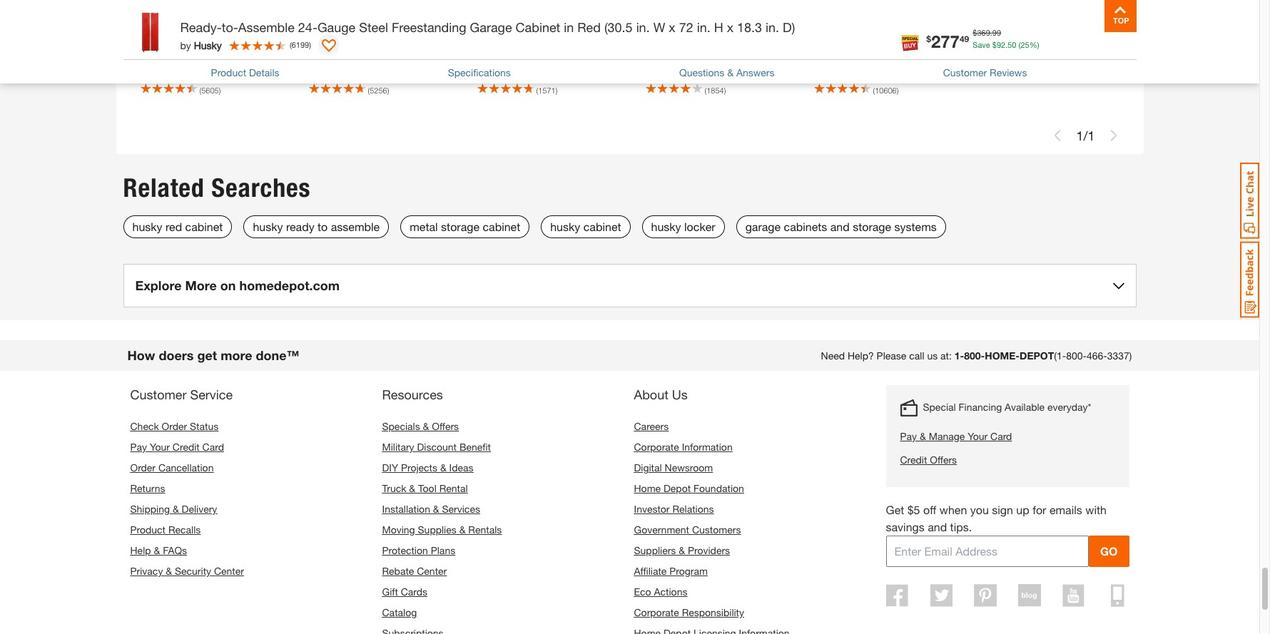 Task type: vqa. For each thing, say whether or not it's contained in the screenshot.
Questions
yes



Task type: describe. For each thing, give the bounding box(es) containing it.
waste
[[503, 74, 531, 87]]

questions
[[679, 66, 725, 78]]

garage inside husky ready-to-assemble 24-gauge steel freestanding garage cabinet in black (30.5 in. w x 72 in. h x 18.3 in. d)
[[226, 44, 259, 57]]

check
[[130, 420, 159, 433]]

product details
[[211, 66, 279, 78]]

& down services
[[459, 524, 466, 536]]

1 horizontal spatial to-
[[222, 19, 238, 35]]

0 vertical spatial garage
[[470, 19, 512, 35]]

get
[[197, 348, 217, 363]]

1 horizontal spatial w
[[653, 19, 665, 35]]

returns
[[130, 483, 165, 495]]

corporate for corporate information
[[634, 441, 679, 453]]

this is the first slide image
[[1052, 130, 1064, 141]]

in inside husky ready-to-assemble 24-gauge steel freestanding garage cabinet in black (30.5 in. w x 72 in. h x 18.3 in. d)
[[178, 59, 186, 72]]

for
[[1033, 503, 1046, 517]]

0 vertical spatial order
[[162, 420, 187, 433]]

Enter Email Address text field
[[886, 536, 1089, 567]]

husky ready-to-assemble 24-gauge steel freestanding garage cabinet in black (30.5 in. w x 72 in. h x 18.3 in. d)
[[140, 16, 277, 87]]

2 center from the left
[[417, 565, 447, 577]]

suppliers & providers link
[[634, 545, 730, 557]]

) for evolution 1hp, 1 hp garbage disposal, advanced series ez connect continuous feed food waste disposer
[[556, 86, 558, 95]]

0 horizontal spatial your
[[150, 441, 170, 453]]

atomic
[[309, 29, 346, 42]]

truck & tool rental
[[382, 483, 468, 495]]

home depot on pinterest image
[[974, 585, 997, 607]]

eco
[[634, 586, 651, 598]]

product image image
[[127, 7, 173, 54]]

home depot blog image
[[1019, 585, 1041, 607]]

disposal,
[[477, 44, 518, 57]]

ready
[[286, 220, 314, 234]]

49
[[960, 33, 969, 44]]

with inside dewalt atomic 20-volt lithium-ion cordless compact 1/2 in. drill/driver kit with 2.0ah battery, charger and bag
[[373, 59, 391, 72]]

investor
[[634, 503, 670, 515]]

24.5
[[814, 29, 833, 42]]

faqs
[[163, 545, 187, 557]]

protection plans
[[382, 545, 455, 557]]

your inside pay & manage your card link
[[968, 430, 988, 443]]

vanity
[[759, 44, 786, 57]]

and inside dewalt atomic 20-volt lithium-ion cordless compact 1/2 in. drill/driver kit with 2.0ah battery, charger and bag
[[384, 74, 401, 87]]

moving supplies & rentals link
[[382, 524, 502, 536]]

pay for pay your credit card
[[130, 441, 147, 453]]

home depot on facebook image
[[886, 585, 908, 607]]

providers
[[688, 545, 730, 557]]

w inside husky ready-to-assemble 24-gauge steel freestanding garage cabinet in black (30.5 in. w x 72 in. h x 18.3 in. d)
[[254, 59, 263, 72]]

privacy & security center link
[[130, 565, 244, 577]]

1hp,
[[521, 29, 541, 42]]

2 horizontal spatial 1
[[1088, 128, 1095, 143]]

diy projects & ideas link
[[382, 462, 474, 474]]

french
[[864, 29, 895, 42]]

) down the stainless at the top of page
[[897, 86, 899, 95]]

systems
[[895, 220, 937, 234]]

$ for 277
[[926, 33, 931, 44]]

lithium-
[[383, 29, 420, 42]]

pay for pay & manage your card
[[900, 430, 917, 443]]

need
[[821, 350, 845, 362]]

& for privacy & security center
[[166, 565, 172, 577]]

how doers get more done™
[[127, 348, 299, 363]]

by
[[180, 39, 191, 51]]

collection
[[733, 16, 781, 28]]

92
[[997, 40, 1006, 49]]

catalog
[[382, 607, 417, 619]]

done™
[[256, 348, 299, 363]]

0 vertical spatial d)
[[783, 19, 795, 35]]

and inside garage cabinets and storage systems link
[[830, 220, 850, 234]]

moving
[[382, 524, 415, 536]]

assemble
[[331, 220, 380, 234]]

home depot mobile apps image
[[1111, 585, 1125, 607]]

home decorators collection sonoma 48 in. w x 22 in. d x 34 in. h single sink bath vanity in almond latte with carrara marble top
[[645, 16, 786, 87]]

1 horizontal spatial 1
[[1076, 128, 1084, 143]]

gift cards link
[[382, 586, 427, 598]]

1/2
[[395, 44, 409, 57]]

cabinet for metal storage cabinet
[[483, 220, 520, 234]]

catalog link
[[382, 607, 417, 619]]

1 horizontal spatial 18.3
[[737, 19, 762, 35]]

pay your credit card
[[130, 441, 224, 453]]

& for installation & services
[[433, 503, 439, 515]]

reviews
[[990, 66, 1027, 78]]

credit inside credit offers "link"
[[900, 454, 927, 466]]

cu.
[[836, 29, 850, 42]]

2 horizontal spatial $
[[992, 40, 997, 49]]

cards
[[401, 586, 427, 598]]

display image
[[322, 39, 336, 54]]

careers
[[634, 420, 669, 433]]

1 storage from the left
[[441, 220, 480, 234]]

details
[[249, 66, 279, 78]]

bath
[[735, 44, 756, 57]]

specifications
[[448, 66, 511, 78]]

help
[[130, 545, 151, 557]]

truck
[[382, 483, 406, 495]]

home depot on twitter image
[[930, 585, 953, 607]]

help & faqs
[[130, 545, 187, 557]]

resources
[[382, 387, 443, 403]]

government customers
[[634, 524, 741, 536]]

0 vertical spatial .
[[990, 28, 993, 37]]

product for product recalls
[[130, 524, 166, 536]]

order cancellation link
[[130, 462, 214, 474]]

compact
[[351, 44, 392, 57]]

foundation
[[694, 483, 744, 495]]

ready-to-assemble 24-gauge steel freestanding garage cabinet in red (30.5 in. w x 72 in. h x 18.3 in. d)
[[180, 19, 795, 35]]

& left ideas
[[440, 462, 447, 474]]

husky for husky locker
[[651, 220, 681, 234]]

steel inside 24.5 cu. ft. french door refrigerator in fingerprint resistant stainless steel
[[901, 59, 924, 72]]

& for suppliers & providers
[[679, 545, 685, 557]]

& for truck & tool rental
[[409, 483, 415, 495]]

continuous
[[518, 59, 569, 72]]

explore
[[135, 278, 182, 293]]

specials & offers link
[[382, 420, 459, 433]]

home-
[[985, 350, 1020, 362]]

25
[[1021, 40, 1029, 49]]

volt
[[364, 29, 380, 42]]

( for ( 5256 )
[[368, 86, 370, 95]]

help & faqs link
[[130, 545, 187, 557]]

top button
[[1104, 0, 1136, 32]]

available
[[1005, 401, 1045, 413]]

product for product details
[[211, 66, 246, 78]]

top
[[679, 74, 695, 87]]

in left red
[[564, 19, 574, 35]]

1 center from the left
[[214, 565, 244, 577]]

d
[[760, 29, 767, 42]]

with inside get $5 off when you sign up for emails with savings and tips.
[[1086, 503, 1107, 517]]

& for questions & answers
[[727, 66, 734, 78]]

careers link
[[634, 420, 669, 433]]

on
[[220, 278, 236, 293]]

fingerprint
[[880, 44, 928, 57]]

1854
[[707, 86, 724, 95]]

home for home depot foundation
[[634, 483, 661, 495]]

to- inside husky ready-to-assemble 24-gauge steel freestanding garage cabinet in black (30.5 in. w x 72 in. h x 18.3 in. d)
[[173, 29, 185, 42]]

in inside 24.5 cu. ft. french door refrigerator in fingerprint resistant stainless steel
[[869, 44, 877, 57]]

military
[[382, 441, 414, 453]]

you
[[970, 503, 989, 517]]

1 vertical spatial husky
[[194, 39, 222, 51]]

1 horizontal spatial ready-
[[180, 19, 222, 35]]

red
[[166, 220, 182, 234]]

answers
[[736, 66, 775, 78]]

feedback link image
[[1240, 241, 1259, 318]]

husky for husky red cabinet
[[132, 220, 162, 234]]

check order status
[[130, 420, 219, 433]]

program
[[670, 565, 708, 577]]

home depot foundation link
[[634, 483, 744, 495]]

husky for husky cabinet
[[550, 220, 580, 234]]

about
[[634, 387, 669, 403]]

2 800- from the left
[[1066, 350, 1087, 362]]

investor relations link
[[634, 503, 714, 515]]

husky for husky ready to assemble
[[253, 220, 283, 234]]

ez
[[599, 44, 612, 57]]

1 horizontal spatial 24-
[[298, 19, 317, 35]]

( inside $ 369 . 99 save $ 92 . 50 ( 25 %)
[[1019, 40, 1021, 49]]

in. inside dewalt atomic 20-volt lithium-ion cordless compact 1/2 in. drill/driver kit with 2.0ah battery, charger and bag
[[412, 44, 423, 57]]

72 inside husky ready-to-assemble 24-gauge steel freestanding garage cabinet in black (30.5 in. w x 72 in. h x 18.3 in. d)
[[140, 74, 151, 87]]

gift
[[382, 586, 398, 598]]



Task type: locate. For each thing, give the bounding box(es) containing it.
$ right 'door'
[[926, 33, 931, 44]]

1 horizontal spatial freestanding
[[392, 19, 466, 35]]

2 horizontal spatial cabinet
[[584, 220, 621, 234]]

1 horizontal spatial customer
[[943, 66, 987, 78]]

freestanding up the black
[[166, 44, 224, 57]]

home inside home decorators collection sonoma 48 in. w x 22 in. d x 34 in. h single sink bath vanity in almond latte with carrara marble top
[[645, 16, 674, 28]]

center down plans
[[417, 565, 447, 577]]

0 horizontal spatial .
[[990, 28, 993, 37]]

0 horizontal spatial card
[[202, 441, 224, 453]]

product details button
[[211, 65, 279, 80], [211, 65, 279, 80]]

0 vertical spatial cabinet
[[516, 19, 560, 35]]

1 horizontal spatial (30.5
[[604, 19, 633, 35]]

assemble inside husky ready-to-assemble 24-gauge steel freestanding garage cabinet in black (30.5 in. w x 72 in. h x 18.3 in. d)
[[185, 29, 229, 42]]

0 horizontal spatial $
[[926, 33, 931, 44]]

pay
[[900, 430, 917, 443], [130, 441, 147, 453]]

0 vertical spatial h
[[714, 19, 723, 35]]

2 corporate from the top
[[634, 607, 679, 619]]

metal
[[410, 220, 438, 234]]

insinkerator evolution 1hp, 1 hp garbage disposal, advanced series ez connect continuous feed food waste disposer
[[477, 16, 612, 87]]

specifications button
[[448, 65, 511, 80], [448, 65, 511, 80]]

0 horizontal spatial 1
[[544, 29, 550, 42]]

& for specials & offers
[[423, 420, 429, 433]]

1 vertical spatial corporate
[[634, 607, 679, 619]]

black
[[188, 59, 213, 72]]

0 vertical spatial (30.5
[[604, 19, 633, 35]]

1 vertical spatial d)
[[221, 74, 231, 87]]

$ for 369
[[973, 28, 977, 37]]

ready- left "by" on the top left of page
[[140, 29, 173, 42]]

( for ( 1854 )
[[705, 86, 707, 95]]

savings
[[886, 520, 925, 534]]

cabinet inside husky ready-to-assemble 24-gauge steel freestanding garage cabinet in black (30.5 in. w x 72 in. h x 18.3 in. d)
[[140, 59, 175, 72]]

suppliers
[[634, 545, 676, 557]]

24- up product details at the left of the page
[[232, 29, 247, 42]]

( down the black
[[199, 86, 201, 95]]

3 husky from the left
[[550, 220, 580, 234]]

1 vertical spatial customer
[[130, 387, 187, 403]]

storage left systems
[[853, 220, 891, 234]]

& for shipping & delivery
[[173, 503, 179, 515]]

1 horizontal spatial center
[[417, 565, 447, 577]]

gauge up the 'display' image
[[317, 19, 356, 35]]

0 horizontal spatial freestanding
[[166, 44, 224, 57]]

72 up the single
[[679, 19, 693, 35]]

and down off
[[928, 520, 947, 534]]

& left manage
[[920, 430, 926, 443]]

& down sink at the right top of page
[[727, 66, 734, 78]]

(30.5 up ez
[[604, 19, 633, 35]]

in
[[564, 19, 574, 35], [869, 44, 877, 57], [178, 59, 186, 72], [645, 59, 653, 72]]

$
[[973, 28, 977, 37], [926, 33, 931, 44], [992, 40, 997, 49]]

1 horizontal spatial credit
[[900, 454, 927, 466]]

0 horizontal spatial steel
[[140, 44, 163, 57]]

0 horizontal spatial order
[[130, 462, 156, 474]]

truck & tool rental link
[[382, 483, 468, 495]]

cabinet up 'advanced'
[[516, 19, 560, 35]]

0 horizontal spatial to-
[[173, 29, 185, 42]]

0 vertical spatial corporate
[[634, 441, 679, 453]]

0 horizontal spatial w
[[254, 59, 263, 72]]

assemble up 6199
[[238, 19, 295, 35]]

24-
[[298, 19, 317, 35], [232, 29, 247, 42]]

product down shipping
[[130, 524, 166, 536]]

information
[[682, 441, 733, 453]]

1 horizontal spatial gauge
[[317, 19, 356, 35]]

stainless
[[858, 59, 899, 72]]

center right security
[[214, 565, 244, 577]]

special
[[923, 401, 956, 413]]

72
[[679, 19, 693, 35], [140, 74, 151, 87]]

customer down save
[[943, 66, 987, 78]]

1 vertical spatial .
[[1006, 40, 1008, 49]]

18.3 down the black
[[185, 74, 205, 87]]

steel left "by" on the top left of page
[[140, 44, 163, 57]]

0 horizontal spatial h
[[167, 74, 175, 87]]

credit up cancellation
[[173, 441, 200, 453]]

1 vertical spatial steel
[[140, 44, 163, 57]]

home up sonoma
[[645, 16, 674, 28]]

go button
[[1089, 536, 1129, 567]]

garage cabinets and storage systems
[[745, 220, 937, 234]]

shipping & delivery
[[130, 503, 217, 515]]

0 horizontal spatial 24-
[[232, 29, 247, 42]]

in up the stainless at the top of page
[[869, 44, 877, 57]]

2 horizontal spatial steel
[[901, 59, 924, 72]]

supplies
[[418, 524, 457, 536]]

2 vertical spatial and
[[928, 520, 947, 534]]

your up order cancellation link
[[150, 441, 170, 453]]

0 vertical spatial 72
[[679, 19, 693, 35]]

0 horizontal spatial customer
[[130, 387, 187, 403]]

d) inside husky ready-to-assemble 24-gauge steel freestanding garage cabinet in black (30.5 in. w x 72 in. h x 18.3 in. d)
[[221, 74, 231, 87]]

1 vertical spatial and
[[830, 220, 850, 234]]

steel inside husky ready-to-assemble 24-gauge steel freestanding garage cabinet in black (30.5 in. w x 72 in. h x 18.3 in. d)
[[140, 44, 163, 57]]

husky cabinet link
[[541, 216, 630, 239]]

( for ( 10606 )
[[873, 86, 875, 95]]

1 vertical spatial cabinet
[[140, 59, 175, 72]]

offers up the discount
[[432, 420, 459, 433]]

product up ( 5605 )
[[211, 66, 246, 78]]

0 horizontal spatial ready-
[[140, 29, 173, 42]]

more
[[185, 278, 217, 293]]

single
[[683, 44, 710, 57]]

) down questions & answers
[[724, 86, 726, 95]]

credit offers
[[900, 454, 957, 466]]

government
[[634, 524, 689, 536]]

rental
[[439, 483, 468, 495]]

( for ( 5605 )
[[199, 86, 201, 95]]

in down 34
[[645, 59, 653, 72]]

kit
[[358, 59, 370, 72]]

home for home decorators collection sonoma 48 in. w x 22 in. d x 34 in. h single sink bath vanity in almond latte with carrara marble top
[[645, 16, 674, 28]]

emails
[[1050, 503, 1082, 517]]

( down questions
[[705, 86, 707, 95]]

garage up product details at the left of the page
[[226, 44, 259, 57]]

order up returns link on the bottom left
[[130, 462, 156, 474]]

3 cabinet from the left
[[584, 220, 621, 234]]

0 horizontal spatial (30.5
[[216, 59, 238, 72]]

h inside home decorators collection sonoma 48 in. w x 22 in. d x 34 in. h single sink bath vanity in almond latte with carrara marble top
[[673, 44, 680, 57]]

1 horizontal spatial storage
[[853, 220, 891, 234]]

( for ( 6199 )
[[290, 40, 292, 49]]

0 vertical spatial freestanding
[[392, 19, 466, 35]]

1 husky from the left
[[132, 220, 162, 234]]

& right help
[[154, 545, 160, 557]]

h inside husky ready-to-assemble 24-gauge steel freestanding garage cabinet in black (30.5 in. w x 72 in. h x 18.3 in. d)
[[167, 74, 175, 87]]

( for ( 1571 )
[[536, 86, 538, 95]]

2 cabinet from the left
[[483, 220, 520, 234]]

steel down "fingerprint"
[[901, 59, 924, 72]]

offers down manage
[[930, 454, 957, 466]]

1 horizontal spatial .
[[1006, 40, 1008, 49]]

( 10606 )
[[873, 86, 899, 95]]

customer up check
[[130, 387, 187, 403]]

in inside home decorators collection sonoma 48 in. w x 22 in. d x 34 in. h single sink bath vanity in almond latte with carrara marble top
[[645, 59, 653, 72]]

freestanding up 1/2
[[392, 19, 466, 35]]

us
[[927, 350, 938, 362]]

0 horizontal spatial pay
[[130, 441, 147, 453]]

offers
[[432, 420, 459, 433], [930, 454, 957, 466]]

& down government customers link
[[679, 545, 685, 557]]

& for pay & manage your card
[[920, 430, 926, 443]]

0 horizontal spatial 800-
[[964, 350, 985, 362]]

h left 22
[[714, 19, 723, 35]]

)
[[309, 40, 311, 49], [219, 86, 221, 95], [387, 86, 389, 95], [556, 86, 558, 95], [724, 86, 726, 95], [897, 86, 899, 95]]

0 horizontal spatial with
[[373, 59, 391, 72]]

0 horizontal spatial credit
[[173, 441, 200, 453]]

please
[[877, 350, 907, 362]]

1 800- from the left
[[964, 350, 985, 362]]

1 horizontal spatial order
[[162, 420, 187, 433]]

d)
[[783, 19, 795, 35], [221, 74, 231, 87]]

husky inside husky locker link
[[651, 220, 681, 234]]

investor relations
[[634, 503, 714, 515]]

1 horizontal spatial d)
[[783, 19, 795, 35]]

up
[[1016, 503, 1030, 517]]

credit down pay & manage your card
[[900, 454, 927, 466]]

1 horizontal spatial and
[[830, 220, 850, 234]]

1 horizontal spatial steel
[[359, 19, 388, 35]]

1 horizontal spatial cabinet
[[516, 19, 560, 35]]

corporate down the eco actions link
[[634, 607, 679, 619]]

( down kit
[[368, 86, 370, 95]]

h left ( 5605 )
[[167, 74, 175, 87]]

dewalt atomic 20-volt lithium-ion cordless compact 1/2 in. drill/driver kit with 2.0ah battery, charger and bag
[[309, 16, 434, 87]]

ion
[[420, 29, 434, 42]]

w inside home decorators collection sonoma 48 in. w x 22 in. d x 34 in. h single sink bath vanity in almond latte with carrara marble top
[[713, 29, 722, 42]]

1 horizontal spatial assemble
[[238, 19, 295, 35]]

order cancellation
[[130, 462, 214, 474]]

& up recalls
[[173, 503, 179, 515]]

(30.5 inside husky ready-to-assemble 24-gauge steel freestanding garage cabinet in black (30.5 in. w x 72 in. h x 18.3 in. d)
[[216, 59, 238, 72]]

( right 50
[[1019, 40, 1021, 49]]

with down sink at the right top of page
[[719, 59, 737, 72]]

& left tool
[[409, 483, 415, 495]]

tips.
[[950, 520, 972, 534]]

card up credit offers "link"
[[990, 430, 1012, 443]]

24- inside husky ready-to-assemble 24-gauge steel freestanding garage cabinet in black (30.5 in. w x 72 in. h x 18.3 in. d)
[[232, 29, 247, 42]]

0 vertical spatial 18.3
[[737, 19, 762, 35]]

freestanding inside husky ready-to-assemble 24-gauge steel freestanding garage cabinet in black (30.5 in. w x 72 in. h x 18.3 in. d)
[[166, 44, 224, 57]]

your down the financing
[[968, 430, 988, 443]]

ready- up by husky
[[180, 19, 222, 35]]

0 vertical spatial customer
[[943, 66, 987, 78]]

1 vertical spatial h
[[673, 44, 680, 57]]

feed
[[572, 59, 594, 72]]

series
[[569, 44, 597, 57]]

) down continuous at left
[[556, 86, 558, 95]]

1 vertical spatial offers
[[930, 454, 957, 466]]

card inside pay & manage your card link
[[990, 430, 1012, 443]]

0 horizontal spatial d)
[[221, 74, 231, 87]]

and left bag
[[384, 74, 401, 87]]

( left atomic
[[290, 40, 292, 49]]

and inside get $5 off when you sign up for emails with savings and tips.
[[928, 520, 947, 534]]

rebate center link
[[382, 565, 447, 577]]

installation & services link
[[382, 503, 480, 515]]

corporate down careers
[[634, 441, 679, 453]]

1 vertical spatial order
[[130, 462, 156, 474]]

w
[[653, 19, 665, 35], [713, 29, 722, 42], [254, 59, 263, 72]]

pay down check
[[130, 441, 147, 453]]

18.3 inside husky ready-to-assemble 24-gauge steel freestanding garage cabinet in black (30.5 in. w x 72 in. h x 18.3 in. d)
[[185, 74, 205, 87]]

0 horizontal spatial storage
[[441, 220, 480, 234]]

) for atomic 20-volt lithium-ion cordless compact 1/2 in. drill/driver kit with 2.0ah battery, charger and bag
[[387, 86, 389, 95]]

check order status link
[[130, 420, 219, 433]]

0 vertical spatial credit
[[173, 441, 200, 453]]

discount
[[417, 441, 457, 453]]

1 horizontal spatial your
[[968, 430, 988, 443]]

1 left the this is the last slide image
[[1088, 128, 1095, 143]]

1 vertical spatial freestanding
[[166, 44, 224, 57]]

pay up credit offers
[[900, 430, 917, 443]]

need help? please call us at: 1-800-home-depot (1-800-466-3337)
[[821, 350, 1132, 362]]

get
[[886, 503, 904, 517]]

$ down 99
[[992, 40, 997, 49]]

0 horizontal spatial offers
[[432, 420, 459, 433]]

protection plans link
[[382, 545, 455, 557]]

h up almond on the right of the page
[[673, 44, 680, 57]]

0 horizontal spatial 72
[[140, 74, 151, 87]]

rebate center
[[382, 565, 447, 577]]

ideas
[[449, 462, 474, 474]]

& down faqs
[[166, 565, 172, 577]]

1 inside insinkerator evolution 1hp, 1 hp garbage disposal, advanced series ez connect continuous feed food waste disposer
[[544, 29, 550, 42]]

digital newsroom link
[[634, 462, 713, 474]]

0 vertical spatial husky
[[140, 16, 170, 28]]

0 vertical spatial offers
[[432, 420, 459, 433]]

with right emails
[[1086, 503, 1107, 517]]

2 husky from the left
[[253, 220, 283, 234]]

1 corporate from the top
[[634, 441, 679, 453]]

steel
[[359, 19, 388, 35], [140, 44, 163, 57], [901, 59, 924, 72]]

1-
[[955, 350, 964, 362]]

storage right "metal"
[[441, 220, 480, 234]]

1 vertical spatial credit
[[900, 454, 927, 466]]

rebate
[[382, 565, 414, 577]]

1 horizontal spatial card
[[990, 430, 1012, 443]]

husky locker link
[[642, 216, 725, 239]]

customer for customer reviews
[[943, 66, 987, 78]]

security
[[175, 565, 211, 577]]

1 horizontal spatial 72
[[679, 19, 693, 35]]

$ right 49
[[973, 28, 977, 37]]

18.3 up bath
[[737, 19, 762, 35]]

& up military discount benefit "link"
[[423, 420, 429, 433]]

) left bag
[[387, 86, 389, 95]]

2 horizontal spatial w
[[713, 29, 722, 42]]

and right "cabinets"
[[830, 220, 850, 234]]

0 horizontal spatial cabinet
[[140, 59, 175, 72]]

gauge up details
[[247, 29, 277, 42]]

customer for customer service
[[130, 387, 187, 403]]

steel up compact on the left top of the page
[[359, 19, 388, 35]]

99
[[993, 28, 1001, 37]]

2 vertical spatial h
[[167, 74, 175, 87]]

husky inside husky ready to assemble link
[[253, 220, 283, 234]]

$ 277 49
[[926, 31, 969, 51]]

corporate responsibility link
[[634, 607, 744, 619]]

0 horizontal spatial husky
[[140, 16, 170, 28]]

status
[[190, 420, 219, 433]]

0 horizontal spatial 18.3
[[185, 74, 205, 87]]

card
[[990, 430, 1012, 443], [202, 441, 224, 453]]

0 horizontal spatial and
[[384, 74, 401, 87]]

order up pay your credit card link
[[162, 420, 187, 433]]

assemble
[[238, 19, 295, 35], [185, 29, 229, 42]]

connect
[[477, 59, 515, 72]]

assemble up the black
[[185, 29, 229, 42]]

800- right depot
[[1066, 350, 1087, 362]]

manage
[[929, 430, 965, 443]]

storage
[[441, 220, 480, 234], [853, 220, 891, 234]]

& for help & faqs
[[154, 545, 160, 557]]

garage up disposal,
[[470, 19, 512, 35]]

in left the black
[[178, 59, 186, 72]]

when
[[940, 503, 967, 517]]

homedepot.com
[[239, 278, 340, 293]]

& up supplies
[[433, 503, 439, 515]]

1 horizontal spatial $
[[973, 28, 977, 37]]

ft.
[[853, 29, 861, 42]]

) left the 'display' image
[[309, 40, 311, 49]]

d) right 5605
[[221, 74, 231, 87]]

) for sonoma 48 in. w x 22 in. d x 34 in. h single sink bath vanity in almond latte with carrara marble top
[[724, 86, 726, 95]]

husky ready to assemble link
[[244, 216, 389, 239]]

1 horizontal spatial garage
[[470, 19, 512, 35]]

1 cabinet from the left
[[185, 220, 223, 234]]

husky inside husky cabinet link
[[550, 220, 580, 234]]

with right kit
[[373, 59, 391, 72]]

72 down 'product image'
[[140, 74, 151, 87]]

husky inside husky ready-to-assemble 24-gauge steel freestanding garage cabinet in black (30.5 in. w x 72 in. h x 18.3 in. d)
[[140, 16, 170, 28]]

sink
[[713, 44, 732, 57]]

home down digital
[[634, 483, 661, 495]]

( right waste
[[536, 86, 538, 95]]

projects
[[401, 462, 437, 474]]

800- right at:
[[964, 350, 985, 362]]

ready- inside husky ready-to-assemble 24-gauge steel freestanding garage cabinet in black (30.5 in. w x 72 in. h x 18.3 in. d)
[[140, 29, 173, 42]]

live chat image
[[1240, 163, 1259, 239]]

2 horizontal spatial h
[[714, 19, 723, 35]]

cabinet for husky red cabinet
[[185, 220, 223, 234]]

) for ready-to-assemble 24-gauge steel freestanding garage cabinet in black (30.5 in. w x 72 in. h x 18.3 in. d)
[[219, 86, 221, 95]]

4 husky from the left
[[651, 220, 681, 234]]

0 horizontal spatial center
[[214, 565, 244, 577]]

2 vertical spatial steel
[[901, 59, 924, 72]]

( 1571 )
[[536, 86, 558, 95]]

pay & manage your card link
[[900, 429, 1091, 444]]

with inside home decorators collection sonoma 48 in. w x 22 in. d x 34 in. h single sink bath vanity in almond latte with carrara marble top
[[719, 59, 737, 72]]

1 left the hp
[[544, 29, 550, 42]]

( 6199 )
[[290, 40, 311, 49]]

1 / 1
[[1076, 128, 1095, 143]]

gauge inside husky ready-to-assemble 24-gauge steel freestanding garage cabinet in black (30.5 in. w x 72 in. h x 18.3 in. d)
[[247, 29, 277, 42]]

corporate information
[[634, 441, 733, 453]]

1 horizontal spatial pay
[[900, 430, 917, 443]]

benefit
[[459, 441, 491, 453]]

card down status
[[202, 441, 224, 453]]

(30.5 right the black
[[216, 59, 238, 72]]

1 horizontal spatial with
[[719, 59, 737, 72]]

home depot on youtube image
[[1063, 585, 1085, 607]]

corporate for corporate responsibility
[[634, 607, 679, 619]]

diy projects & ideas
[[382, 462, 474, 474]]

1 vertical spatial (30.5
[[216, 59, 238, 72]]

1 horizontal spatial h
[[673, 44, 680, 57]]

battery,
[[309, 74, 343, 87]]

0 vertical spatial home
[[645, 16, 674, 28]]

1 vertical spatial 72
[[140, 74, 151, 87]]

1 horizontal spatial 800-
[[1066, 350, 1087, 362]]

this is the last slide image
[[1108, 130, 1119, 141]]

husky inside husky red cabinet link
[[132, 220, 162, 234]]

1 vertical spatial product
[[130, 524, 166, 536]]

home depot foundation
[[634, 483, 744, 495]]

( down the stainless at the top of page
[[873, 86, 875, 95]]

2 horizontal spatial with
[[1086, 503, 1107, 517]]

decorators
[[677, 16, 730, 28]]

1 horizontal spatial product
[[211, 66, 246, 78]]

locker
[[684, 220, 715, 234]]

24- up ( 6199 )
[[298, 19, 317, 35]]

cabinet down 'product image'
[[140, 59, 175, 72]]

evolution
[[477, 29, 518, 42]]

d) right d
[[783, 19, 795, 35]]

2 storage from the left
[[853, 220, 891, 234]]

0 horizontal spatial garage
[[226, 44, 259, 57]]

1 right this is the first slide icon in the right of the page
[[1076, 128, 1084, 143]]

0 vertical spatial product
[[211, 66, 246, 78]]

$ inside $ 277 49
[[926, 33, 931, 44]]

offers inside "link"
[[930, 454, 957, 466]]

) down product details at the left of the page
[[219, 86, 221, 95]]

metal storage cabinet
[[410, 220, 520, 234]]

1 horizontal spatial cabinet
[[483, 220, 520, 234]]

20-
[[349, 29, 364, 42]]

0 horizontal spatial assemble
[[185, 29, 229, 42]]



